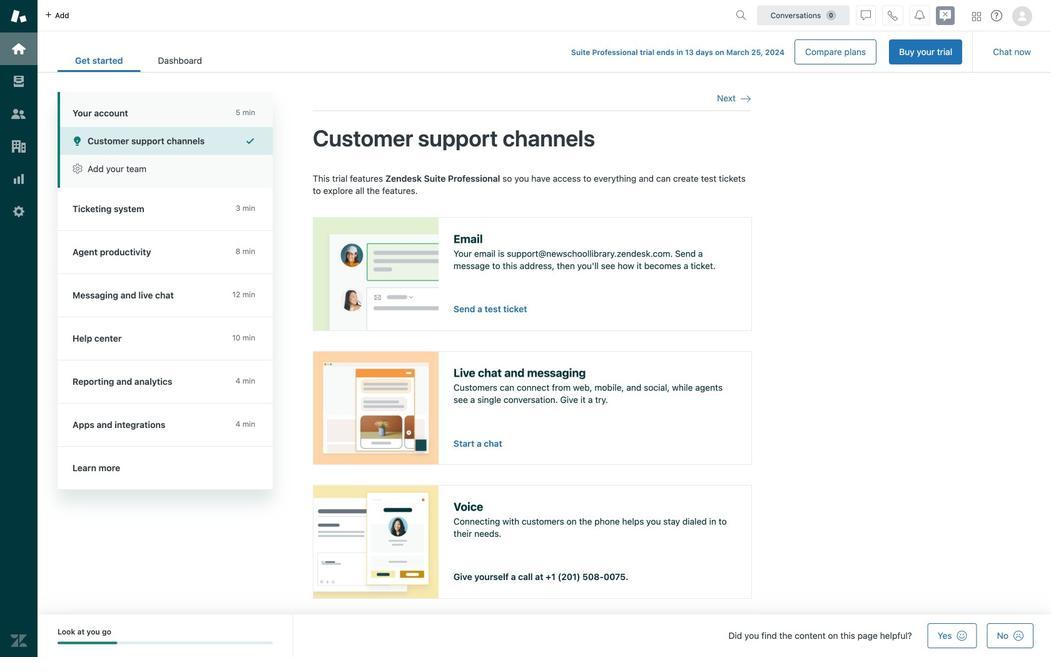 Task type: vqa. For each thing, say whether or not it's contained in the screenshot.
Example of conversation inside of messaging and the customer is asking the agent about changing the size of the retail order. image
yes



Task type: describe. For each thing, give the bounding box(es) containing it.
reporting image
[[11, 171, 27, 187]]

example of email conversation inside of the ticketing system and the customer is asking the agent about reimbursement policy. image
[[314, 218, 439, 330]]

customers image
[[11, 106, 27, 122]]

example of conversation inside of messaging and the customer is asking the agent about changing the size of the retail order. image
[[314, 352, 439, 464]]

zendesk image
[[11, 633, 27, 649]]

main element
[[0, 0, 38, 657]]

example of how the agent accepts an incoming phone call as well as how to log the details of the call. image
[[314, 485, 439, 598]]

notifications image
[[915, 10, 925, 20]]

button displays agent's chat status as invisible. image
[[861, 10, 871, 20]]

March 25, 2024 text field
[[726, 48, 785, 57]]

get started image
[[11, 41, 27, 57]]



Task type: locate. For each thing, give the bounding box(es) containing it.
zendesk chat image
[[936, 6, 955, 25]]

content-title region
[[313, 123, 751, 152]]

footer
[[38, 614, 1051, 657]]

admin image
[[11, 203, 27, 220]]

region
[[313, 172, 752, 657]]

tab
[[140, 49, 220, 72]]

heading
[[58, 92, 273, 127]]

progress-bar progress bar
[[58, 642, 273, 644]]

zendesk products image
[[972, 12, 981, 21]]

organizations image
[[11, 138, 27, 155]]

tab list
[[58, 49, 220, 72]]

get help image
[[991, 10, 1002, 21]]

views image
[[11, 73, 27, 89]]

progress bar image
[[58, 642, 117, 644]]

zendesk support image
[[11, 8, 27, 24]]



